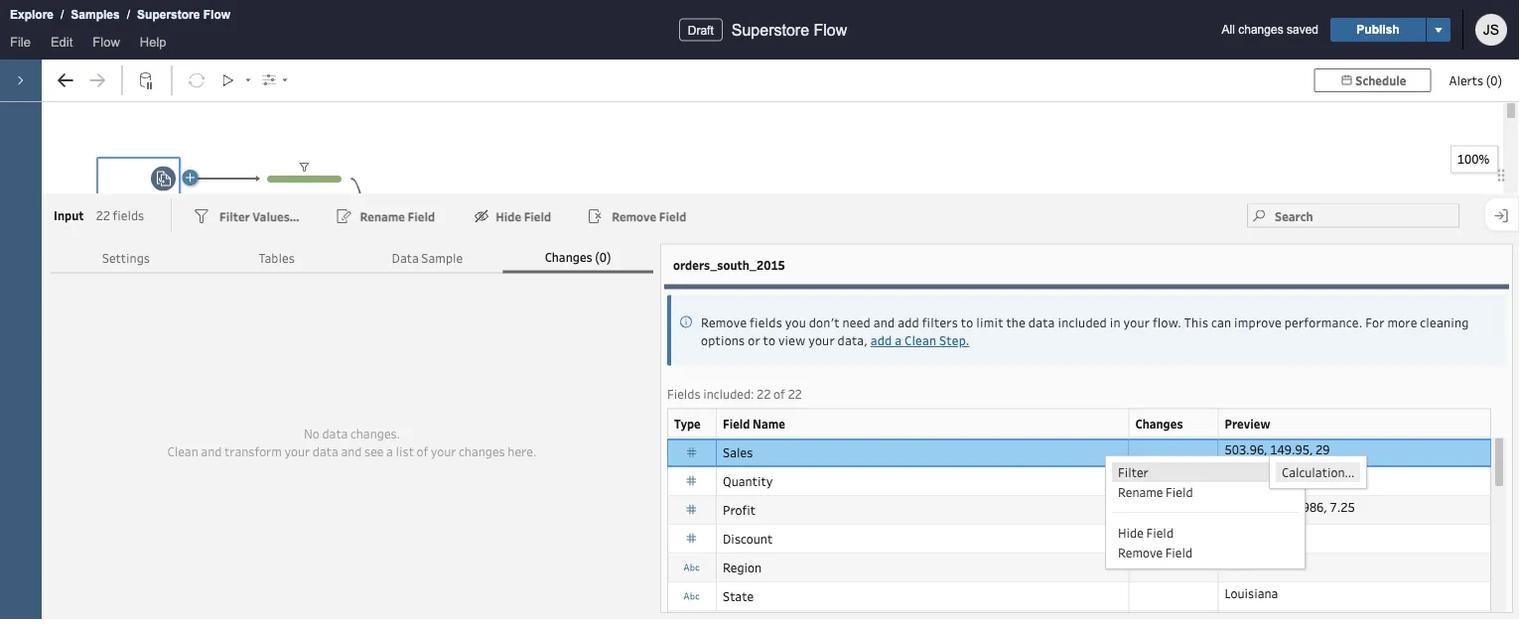 Task type: vqa. For each thing, say whether or not it's contained in the screenshot.
first The Id. from the top of the Tableau with MFA Users will receive an invite email that contains a link to the site and instructions to set up their Tableau ID. Tableau Users will receive an invite email that contains a link to the site and instructions to set up their Tableau ID.
no



Task type: locate. For each thing, give the bounding box(es) containing it.
rename field
[[1118, 484, 1193, 501]]

sample
[[421, 250, 463, 266]]

data right no
[[322, 426, 348, 442]]

1 horizontal spatial clean
[[905, 332, 937, 349]]

menu containing filter
[[1106, 457, 1305, 569]]

add a clean step.
[[870, 332, 970, 349]]

0 horizontal spatial add
[[870, 332, 892, 349]]

no data changes. clean and transform your data and see a list of your changes here.
[[167, 426, 537, 460]]

schedule button
[[1314, 69, 1431, 92]]

(0)
[[1486, 72, 1502, 88], [595, 249, 611, 265]]

superstore right draft
[[732, 21, 809, 39]]

0 horizontal spatial changes
[[459, 444, 505, 460]]

calculation…
[[1282, 464, 1354, 481]]

0 horizontal spatial of
[[416, 444, 428, 460]]

saved
[[1287, 23, 1319, 36]]

1 horizontal spatial (0)
[[1486, 72, 1502, 88]]

fields
[[113, 207, 144, 224], [750, 315, 782, 331]]

1 horizontal spatial /
[[127, 8, 130, 21]]

1 horizontal spatial changes
[[1238, 23, 1283, 36]]

1 horizontal spatial add
[[898, 315, 919, 331]]

rename
[[1118, 484, 1163, 501]]

your right in
[[1123, 315, 1150, 331]]

/
[[61, 8, 64, 21], [127, 8, 130, 21]]

need
[[842, 315, 871, 331]]

1 horizontal spatial to
[[961, 315, 973, 331]]

add right the data,
[[870, 332, 892, 349]]

superstore flow
[[732, 21, 847, 39]]

0 horizontal spatial clean
[[167, 444, 198, 460]]

a
[[895, 332, 902, 349], [386, 444, 393, 460]]

your right list
[[431, 444, 456, 460]]

22 right input
[[96, 207, 110, 224]]

data down no
[[313, 444, 338, 460]]

0 vertical spatial to
[[961, 315, 973, 331]]

filters
[[922, 315, 958, 331]]

info image
[[679, 315, 693, 329]]

add
[[898, 315, 919, 331], [870, 332, 892, 349]]

clean
[[905, 332, 937, 349], [167, 444, 198, 460]]

flow button
[[83, 30, 130, 60]]

0 vertical spatial remove
[[701, 315, 747, 331]]

file
[[10, 34, 31, 49]]

22 fields
[[96, 207, 144, 224]]

options
[[701, 332, 745, 349]]

1 vertical spatial changes
[[459, 444, 505, 460]]

0 vertical spatial (0)
[[1486, 72, 1502, 88]]

1 vertical spatial data
[[322, 426, 348, 442]]

flow.
[[1153, 315, 1182, 331]]

0 vertical spatial data
[[1028, 315, 1055, 331]]

0 vertical spatial of
[[774, 386, 785, 402]]

to
[[961, 315, 973, 331], [763, 332, 776, 349]]

changes inside no data changes. clean and transform your data and see a list of your changes here.
[[459, 444, 505, 460]]

0 horizontal spatial to
[[763, 332, 776, 349]]

add up add a clean step.
[[898, 315, 919, 331]]

to inside this can improve performance. for more cleaning options or to view your data,
[[763, 332, 776, 349]]

and left transform
[[201, 444, 222, 460]]

0 vertical spatial add
[[898, 315, 919, 331]]

1 / from the left
[[61, 8, 64, 21]]

1 vertical spatial field
[[1146, 525, 1174, 541]]

data,
[[838, 332, 868, 349]]

1 vertical spatial remove
[[1118, 545, 1163, 561]]

1 vertical spatial (0)
[[595, 249, 611, 265]]

changes right all at the right of page
[[1238, 23, 1283, 36]]

clean left transform
[[167, 444, 198, 460]]

(0) right changes
[[595, 249, 611, 265]]

samples link
[[70, 5, 121, 25]]

0 vertical spatial field
[[1166, 484, 1193, 501]]

to up step.
[[961, 315, 973, 331]]

fields for 22
[[113, 207, 144, 224]]

/ right the samples
[[127, 8, 130, 21]]

0 horizontal spatial remove
[[701, 315, 747, 331]]

and right need
[[873, 315, 895, 331]]

included:
[[703, 386, 754, 402]]

field for rename
[[1166, 484, 1193, 501]]

changes left here.
[[459, 444, 505, 460]]

clean down filters
[[905, 332, 937, 349]]

field down filter menu item
[[1166, 484, 1193, 501]]

fields up settings
[[113, 207, 144, 224]]

all changes saved
[[1222, 23, 1319, 36]]

1 vertical spatial a
[[386, 444, 393, 460]]

a right the data,
[[895, 332, 902, 349]]

to right or
[[763, 332, 776, 349]]

0 vertical spatial fields
[[113, 207, 144, 224]]

your down don't
[[808, 332, 835, 349]]

(0) right alerts
[[1486, 72, 1502, 88]]

remove
[[701, 315, 747, 331], [1118, 545, 1163, 561]]

1 horizontal spatial 22
[[757, 386, 771, 402]]

0 horizontal spatial and
[[201, 444, 222, 460]]

flow inside popup button
[[93, 34, 120, 49]]

flow
[[203, 8, 230, 21], [814, 21, 847, 39], [93, 34, 120, 49]]

superstore
[[137, 8, 200, 21], [732, 21, 809, 39]]

data sample
[[392, 250, 463, 266]]

1 vertical spatial clean
[[167, 444, 198, 460]]

and
[[873, 315, 895, 331], [201, 444, 222, 460], [341, 444, 362, 460]]

1 horizontal spatial fields
[[750, 315, 782, 331]]

your
[[1123, 315, 1150, 331], [808, 332, 835, 349], [284, 444, 310, 460], [431, 444, 456, 460]]

can
[[1211, 315, 1231, 331]]

transform
[[224, 444, 282, 460]]

data
[[392, 250, 419, 266]]

22 right 'included:'
[[757, 386, 771, 402]]

remove down the hide
[[1118, 545, 1163, 561]]

and left see
[[341, 444, 362, 460]]

data right "the"
[[1028, 315, 1055, 331]]

0 horizontal spatial flow
[[93, 34, 120, 49]]

superstore up help
[[137, 8, 200, 21]]

0 horizontal spatial superstore
[[137, 8, 200, 21]]

0 horizontal spatial /
[[61, 8, 64, 21]]

1 vertical spatial fields
[[750, 315, 782, 331]]

edit button
[[41, 30, 83, 60]]

alerts (0)
[[1449, 72, 1502, 88]]

improve
[[1234, 315, 1282, 331]]

of right 'included:'
[[774, 386, 785, 402]]

0 horizontal spatial a
[[386, 444, 393, 460]]

1 vertical spatial to
[[763, 332, 776, 349]]

22 down view
[[788, 386, 802, 402]]

in
[[1110, 315, 1121, 331]]

data
[[1028, 315, 1055, 331], [322, 426, 348, 442], [313, 444, 338, 460]]

changes
[[1238, 23, 1283, 36], [459, 444, 505, 460]]

2 horizontal spatial flow
[[814, 21, 847, 39]]

draft
[[688, 23, 714, 37]]

field
[[1166, 484, 1193, 501], [1146, 525, 1174, 541], [1165, 545, 1193, 561]]

remove fields you don't need and add filters to limit the data included in your flow.
[[701, 315, 1184, 331]]

menu
[[1106, 457, 1305, 569]]

fields included: 22 of 22
[[667, 386, 802, 402]]

/ up edit
[[61, 8, 64, 21]]

1 horizontal spatial remove
[[1118, 545, 1163, 561]]

of
[[774, 386, 785, 402], [416, 444, 428, 460]]

1 horizontal spatial of
[[774, 386, 785, 402]]

0 vertical spatial a
[[895, 332, 902, 349]]

0 horizontal spatial fields
[[113, 207, 144, 224]]

1 vertical spatial of
[[416, 444, 428, 460]]

1 horizontal spatial superstore
[[732, 21, 809, 39]]

of right list
[[416, 444, 428, 460]]

input
[[54, 207, 84, 223]]

cleaning
[[1420, 315, 1469, 331]]

field down the rename field
[[1165, 545, 1193, 561]]

publish button
[[1330, 18, 1426, 42]]

changes (0)
[[545, 249, 611, 265]]

or
[[748, 332, 760, 349]]

samples
[[71, 8, 120, 21]]

a left list
[[386, 444, 393, 460]]

0 horizontal spatial (0)
[[595, 249, 611, 265]]

field right the hide
[[1146, 525, 1174, 541]]

fields up or
[[750, 315, 782, 331]]

remove up the options
[[701, 315, 747, 331]]

22
[[96, 207, 110, 224], [757, 386, 771, 402], [788, 386, 802, 402]]

this can improve performance. for more cleaning options or to view your data,
[[701, 315, 1469, 349]]



Task type: describe. For each thing, give the bounding box(es) containing it.
help
[[140, 34, 166, 49]]

alerts
[[1449, 72, 1483, 88]]

settings
[[102, 250, 150, 266]]

no
[[304, 426, 320, 442]]

fields for remove
[[750, 315, 782, 331]]

js
[[1483, 22, 1499, 37]]

0 vertical spatial clean
[[905, 332, 937, 349]]

0 vertical spatial changes
[[1238, 23, 1283, 36]]

2 vertical spatial data
[[313, 444, 338, 460]]

filter
[[1118, 464, 1149, 481]]

clean inside no data changes. clean and transform your data and see a list of your changes here.
[[167, 444, 198, 460]]

of inside no data changes. clean and transform your data and see a list of your changes here.
[[416, 444, 428, 460]]

explore / samples / superstore flow
[[10, 8, 230, 21]]

more
[[1387, 315, 1417, 331]]

calculation… menu item
[[1276, 463, 1360, 483]]

explore link
[[9, 5, 55, 25]]

orders_south_2015
[[673, 257, 785, 272]]

changes
[[545, 249, 592, 265]]

0 horizontal spatial 22
[[96, 207, 110, 224]]

file button
[[0, 30, 41, 60]]

changes.
[[351, 426, 400, 442]]

your down no
[[284, 444, 310, 460]]

you
[[785, 315, 806, 331]]

(0) for changes (0)
[[595, 249, 611, 265]]

fields
[[667, 386, 701, 402]]

hide
[[1118, 525, 1144, 541]]

field for hide
[[1146, 525, 1174, 541]]

schedule
[[1356, 72, 1406, 88]]

1 horizontal spatial and
[[341, 444, 362, 460]]

the
[[1006, 315, 1026, 331]]

remove inside hide field remove field
[[1118, 545, 1163, 561]]

step.
[[939, 332, 970, 349]]

performance.
[[1285, 315, 1363, 331]]

tables
[[259, 250, 295, 266]]

see
[[364, 444, 384, 460]]

hide field remove field
[[1118, 525, 1193, 561]]

1 horizontal spatial flow
[[203, 8, 230, 21]]

1 vertical spatial add
[[870, 332, 892, 349]]

explore
[[10, 8, 54, 21]]

superstore flow link
[[136, 5, 231, 25]]

2 horizontal spatial 22
[[788, 386, 802, 402]]

publish
[[1357, 23, 1400, 36]]

view
[[778, 332, 806, 349]]

list
[[396, 444, 414, 460]]

for
[[1365, 315, 1385, 331]]

2 horizontal spatial and
[[873, 315, 895, 331]]

your inside this can improve performance. for more cleaning options or to view your data,
[[808, 332, 835, 349]]

2 vertical spatial field
[[1165, 545, 1193, 561]]

included
[[1058, 315, 1107, 331]]

Search text field
[[1247, 204, 1460, 228]]

help button
[[130, 30, 176, 60]]

filter menu item
[[1112, 463, 1299, 483]]

limit
[[976, 315, 1003, 331]]

all
[[1222, 23, 1235, 36]]

2 / from the left
[[127, 8, 130, 21]]

js button
[[1475, 14, 1507, 46]]

don't
[[809, 315, 840, 331]]

this
[[1184, 315, 1209, 331]]

edit
[[51, 34, 73, 49]]

a inside no data changes. clean and transform your data and see a list of your changes here.
[[386, 444, 393, 460]]

1 horizontal spatial a
[[895, 332, 902, 349]]

here.
[[508, 444, 537, 460]]

(0) for alerts (0)
[[1486, 72, 1502, 88]]



